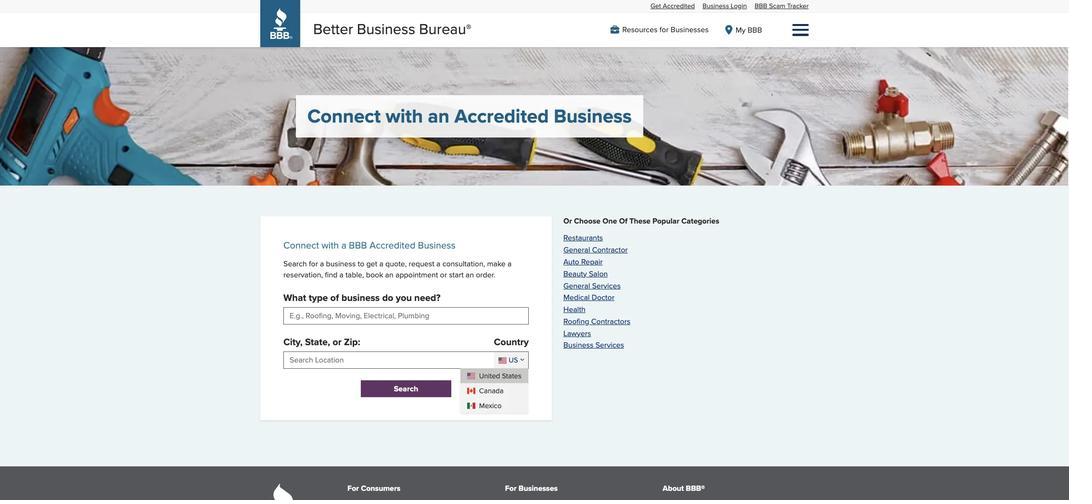 Task type: vqa. For each thing, say whether or not it's contained in the screenshot.
1st General from the bottom
yes



Task type: describe. For each thing, give the bounding box(es) containing it.
what type of business do you need?
[[283, 291, 441, 305]]

health
[[563, 304, 586, 315]]

country
[[494, 335, 529, 349]]

or
[[563, 216, 572, 227]]

book
[[366, 269, 383, 280]]

roofing
[[563, 316, 589, 327]]

bureau
[[419, 18, 466, 39]]

united states option
[[460, 369, 528, 383]]

connect for connect with a bbb accredited business
[[283, 238, 319, 252]]

business for to
[[326, 258, 356, 270]]

business for do
[[341, 291, 380, 305]]

restaurants general contractor auto repair beauty salon general services medical doctor health roofing contractors lawyers business services
[[563, 233, 631, 351]]

connect with an accredited business
[[307, 102, 632, 130]]

login
[[731, 1, 747, 11]]

bbb®
[[686, 483, 705, 494]]

scam
[[769, 1, 785, 11]]

2 general from the top
[[563, 280, 590, 291]]

doctor
[[592, 292, 615, 303]]

better
[[313, 18, 353, 39]]

what
[[283, 291, 306, 305]]

search button
[[361, 381, 451, 398]]

restaurants link
[[563, 233, 603, 244]]

consumers
[[361, 483, 401, 494]]

medical doctor link
[[563, 292, 615, 303]]

search for a business to get a quote, request a consultation, make a reservation, find a table, book an appointment or start an order.
[[283, 258, 512, 280]]

state,
[[305, 335, 330, 349]]

canada
[[479, 386, 504, 396]]

request
[[409, 258, 434, 270]]

bbb scam tracker
[[755, 1, 809, 11]]

city, state, or zip:
[[283, 335, 360, 349]]

medical
[[563, 292, 590, 303]]

for for for businesses
[[505, 483, 517, 494]]

appointment
[[396, 269, 438, 280]]

lawyers link
[[563, 328, 591, 339]]

1 vertical spatial services
[[596, 340, 624, 351]]

choose
[[574, 216, 601, 227]]

list box inside search for a business to get a quote, request a consultation, make a reservation, find a table, book an appointment or start an order. group
[[460, 369, 528, 413]]

resources
[[622, 24, 658, 35]]

with for a
[[322, 238, 339, 252]]

beauty
[[563, 268, 587, 279]]

business services link
[[563, 340, 624, 351]]

0 vertical spatial businesses
[[671, 24, 709, 35]]

1 vertical spatial accredited
[[454, 102, 549, 130]]

mexico
[[479, 401, 502, 411]]

one
[[603, 216, 617, 227]]

business login
[[703, 1, 747, 11]]

us
[[509, 355, 518, 365]]

with for an
[[386, 102, 423, 130]]

tracker
[[787, 1, 809, 11]]

contractor
[[592, 245, 628, 256]]

salon
[[589, 268, 608, 279]]

bbb image
[[260, 484, 301, 500]]

for for resources
[[660, 24, 669, 35]]

auto
[[563, 256, 579, 268]]

about bbb® link
[[663, 483, 705, 494]]

get accredited link
[[651, 1, 695, 11]]

united
[[479, 371, 500, 381]]

for consumers
[[347, 483, 401, 494]]

bbb scam tracker link
[[755, 1, 809, 11]]

2 vertical spatial bbb
[[349, 238, 367, 252]]

1 general from the top
[[563, 245, 590, 256]]

a right the make in the left of the page
[[508, 258, 512, 270]]

0 vertical spatial services
[[592, 280, 621, 291]]

need?
[[414, 291, 441, 305]]

start
[[449, 269, 464, 280]]

beauty salon link
[[563, 268, 608, 279]]

repair
[[581, 256, 603, 268]]

2 horizontal spatial an
[[466, 269, 474, 280]]

zip:
[[344, 335, 360, 349]]

for consumers link
[[347, 483, 401, 494]]

a right the request
[[436, 258, 441, 270]]

type
[[309, 291, 328, 305]]

for businesses link
[[505, 483, 558, 494]]

2 horizontal spatial accredited
[[663, 1, 695, 11]]

of
[[330, 291, 339, 305]]



Task type: locate. For each thing, give the bounding box(es) containing it.
search for search for a business to get a quote, request a consultation, make a reservation, find a table, book an appointment or start an order.
[[283, 258, 307, 270]]

united states
[[479, 371, 522, 381]]

business down table,
[[341, 291, 380, 305]]

for
[[660, 24, 669, 35], [309, 258, 318, 270]]

1 vertical spatial with
[[322, 238, 339, 252]]

resources for businesses link
[[610, 24, 709, 35]]

1 vertical spatial or
[[333, 335, 342, 349]]

contractors
[[591, 316, 631, 327]]

search inside search for a business to get a quote, request a consultation, make a reservation, find a table, book an appointment or start an order.
[[283, 258, 307, 270]]

or
[[440, 269, 447, 280], [333, 335, 342, 349]]

of
[[619, 216, 628, 227]]

with
[[386, 102, 423, 130], [322, 238, 339, 252]]

a right get on the left of page
[[379, 258, 383, 270]]

general
[[563, 245, 590, 256], [563, 280, 590, 291]]

table,
[[346, 269, 364, 280]]

0 horizontal spatial for
[[309, 258, 318, 270]]

services
[[592, 280, 621, 291], [596, 340, 624, 351]]

business inside search for a business to get a quote, request a consultation, make a reservation, find a table, book an appointment or start an order.
[[326, 258, 356, 270]]

search up what
[[283, 258, 307, 270]]

get
[[651, 1, 661, 11]]

roofing contractors link
[[563, 316, 631, 327]]

for for search
[[309, 258, 318, 270]]

for right the resources
[[660, 24, 669, 35]]

mexico option
[[460, 398, 528, 413]]

2 for from the left
[[505, 483, 517, 494]]

1 horizontal spatial businesses
[[671, 24, 709, 35]]

connect
[[307, 102, 381, 130], [283, 238, 319, 252]]

order.
[[476, 269, 495, 280]]

0 vertical spatial for
[[660, 24, 669, 35]]

City, State, or Zip: field
[[290, 352, 494, 369]]

0 horizontal spatial search
[[283, 258, 307, 270]]

1 horizontal spatial for
[[505, 483, 517, 494]]

resources for businesses
[[622, 24, 709, 35]]

a up table,
[[341, 238, 346, 252]]

city,
[[283, 335, 303, 349]]

0 vertical spatial or
[[440, 269, 447, 280]]

general services link
[[563, 280, 621, 291]]

bbb right the my
[[748, 24, 762, 35]]

0 vertical spatial bbb
[[755, 1, 767, 11]]

list box
[[460, 369, 528, 413]]

business
[[326, 258, 356, 270], [341, 291, 380, 305]]

0 horizontal spatial an
[[385, 269, 394, 280]]

business
[[703, 1, 729, 11], [357, 18, 415, 39], [554, 102, 632, 130], [418, 238, 456, 252], [563, 340, 594, 351]]

reservation,
[[283, 269, 323, 280]]

general up auto
[[563, 245, 590, 256]]

search
[[283, 258, 307, 270], [394, 383, 418, 395]]

0 horizontal spatial or
[[333, 335, 342, 349]]

list box containing united states
[[460, 369, 528, 413]]

1 horizontal spatial search
[[394, 383, 418, 395]]

services down contractors
[[596, 340, 624, 351]]

0 horizontal spatial for
[[347, 483, 359, 494]]

about bbb®
[[663, 483, 705, 494]]

0 horizontal spatial businesses
[[519, 483, 558, 494]]

make
[[487, 258, 506, 270]]

1 for from the left
[[347, 483, 359, 494]]

search inside button
[[394, 383, 418, 395]]

a right find
[[340, 269, 344, 280]]

1 vertical spatial business
[[341, 291, 380, 305]]

get accredited
[[651, 1, 695, 11]]

1 vertical spatial general
[[563, 280, 590, 291]]

connect with a bbb accredited business
[[283, 238, 456, 252]]

better business bureau ®
[[313, 18, 471, 39]]

accredited
[[663, 1, 695, 11], [454, 102, 549, 130], [370, 238, 415, 252]]

What type of business do you need? search field
[[290, 308, 528, 324]]

or inside search for a business to get a quote, request a consultation, make a reservation, find a table, book an appointment or start an order.
[[440, 269, 447, 280]]

my bbb button
[[724, 24, 762, 35]]

1 horizontal spatial with
[[386, 102, 423, 130]]

®
[[466, 20, 471, 35]]

1 vertical spatial for
[[309, 258, 318, 270]]

0 vertical spatial connect
[[307, 102, 381, 130]]

connect for connect with an accredited business
[[307, 102, 381, 130]]

search down city, state, or zip: field at the left bottom of the page
[[394, 383, 418, 395]]

popular
[[653, 216, 680, 227]]

you
[[396, 291, 412, 305]]

1 vertical spatial bbb
[[748, 24, 762, 35]]

lawyers
[[563, 328, 591, 339]]

or left zip:
[[333, 335, 342, 349]]

1 horizontal spatial an
[[428, 102, 450, 130]]

do
[[382, 291, 393, 305]]

states
[[502, 371, 522, 381]]

auto repair link
[[563, 256, 603, 268]]

0 horizontal spatial accredited
[[370, 238, 415, 252]]

to
[[358, 258, 364, 270]]

these
[[630, 216, 651, 227]]

business login link
[[703, 1, 747, 11]]

health link
[[563, 304, 586, 315]]

general contractor link
[[563, 245, 628, 256]]

bbb left scam
[[755, 1, 767, 11]]

1 vertical spatial businesses
[[519, 483, 558, 494]]

or choose one of these popular categories
[[563, 216, 719, 227]]

0 vertical spatial with
[[386, 102, 423, 130]]

general up medical
[[563, 280, 590, 291]]

0 vertical spatial search
[[283, 258, 307, 270]]

find
[[325, 269, 338, 280]]

1 horizontal spatial for
[[660, 24, 669, 35]]

1 horizontal spatial or
[[440, 269, 447, 280]]

quote,
[[385, 258, 407, 270]]

for
[[347, 483, 359, 494], [505, 483, 517, 494]]

1 horizontal spatial accredited
[[454, 102, 549, 130]]

for for for consumers
[[347, 483, 359, 494]]

for businesses
[[505, 483, 558, 494]]

services up "doctor"
[[592, 280, 621, 291]]

about
[[663, 483, 684, 494]]

bbb up "to"
[[349, 238, 367, 252]]

search for a business to get a quote, request a consultation, make a reservation, find a table, book an appointment or start an order. group
[[283, 258, 529, 413]]

2 vertical spatial accredited
[[370, 238, 415, 252]]

restaurants
[[563, 233, 603, 244]]

categories
[[682, 216, 719, 227]]

1 vertical spatial connect
[[283, 238, 319, 252]]

canada option
[[460, 383, 528, 398]]

a
[[341, 238, 346, 252], [320, 258, 324, 270], [379, 258, 383, 270], [436, 258, 441, 270], [508, 258, 512, 270], [340, 269, 344, 280]]

0 horizontal spatial with
[[322, 238, 339, 252]]

an
[[428, 102, 450, 130], [385, 269, 394, 280], [466, 269, 474, 280]]

for inside search for a business to get a quote, request a consultation, make a reservation, find a table, book an appointment or start an order.
[[309, 258, 318, 270]]

business inside "restaurants general contractor auto repair beauty salon general services medical doctor health roofing contractors lawyers business services"
[[563, 340, 594, 351]]

a left find
[[320, 258, 324, 270]]

my bbb
[[736, 24, 762, 35]]

businesses
[[671, 24, 709, 35], [519, 483, 558, 494]]

or left start
[[440, 269, 447, 280]]

1 vertical spatial search
[[394, 383, 418, 395]]

business left "to"
[[326, 258, 356, 270]]

0 vertical spatial business
[[326, 258, 356, 270]]

search for search
[[394, 383, 418, 395]]

0 vertical spatial accredited
[[663, 1, 695, 11]]

get
[[366, 258, 377, 270]]

my
[[736, 24, 746, 35]]

0 vertical spatial general
[[563, 245, 590, 256]]

for left find
[[309, 258, 318, 270]]

bbb
[[755, 1, 767, 11], [748, 24, 762, 35], [349, 238, 367, 252]]

consultation,
[[443, 258, 485, 270]]

US field
[[494, 352, 528, 369]]



